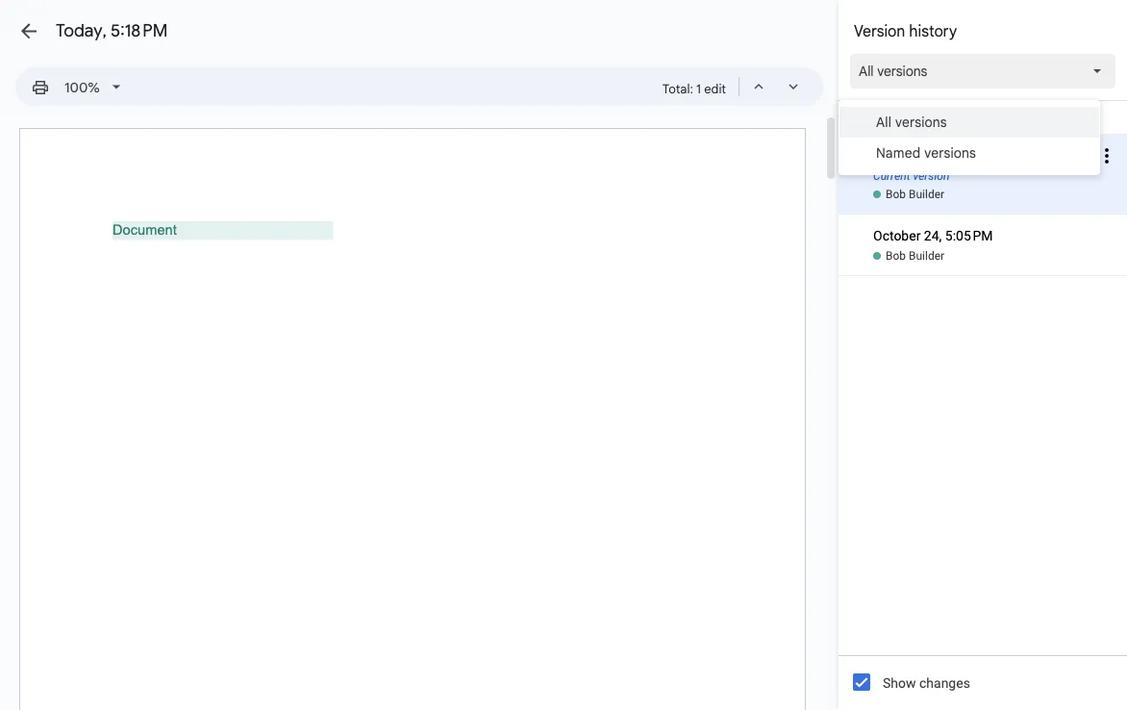 Task type: describe. For each thing, give the bounding box(es) containing it.
bob for cell inside today, 5:18 pm application
[[886, 249, 907, 263]]

today, 5:18 pm
[[56, 20, 168, 41]]

Zoom field
[[57, 73, 129, 102]]

total: 1 edit heading
[[663, 77, 727, 100]]

Zoom text field
[[60, 74, 106, 101]]

1 vertical spatial all versions
[[877, 114, 948, 130]]

row group inside today, 5:18 pm application
[[839, 101, 1128, 276]]

mode and view toolbar
[[663, 67, 812, 106]]

1 vertical spatial versions
[[896, 114, 948, 130]]

versions inside option
[[878, 63, 928, 79]]

today heading
[[839, 101, 1128, 135]]

2 bob builder from the top
[[886, 249, 945, 263]]

edit
[[705, 81, 727, 96]]

total:
[[663, 81, 694, 96]]

main toolbar
[[23, 72, 130, 102]]

all inside option
[[859, 63, 874, 79]]

named
[[877, 144, 921, 161]]

1 bob builder from the top
[[886, 188, 945, 201]]

total: 1 edit
[[663, 81, 727, 96]]

current version
[[874, 169, 950, 183]]

1 vertical spatial all
[[877, 114, 892, 130]]

all versions inside list box
[[859, 63, 928, 79]]

5:18 pm
[[111, 20, 168, 41]]

all versions list box
[[839, 54, 1128, 100]]

history
[[910, 21, 958, 40]]

today
[[856, 111, 890, 123]]

all versions option
[[859, 62, 928, 81]]



Task type: vqa. For each thing, say whether or not it's contained in the screenshot.
Grid view g element
no



Task type: locate. For each thing, give the bounding box(es) containing it.
1 horizontal spatial all
[[877, 114, 892, 130]]

1 builder from the top
[[909, 188, 945, 201]]

cell
[[839, 215, 1128, 248]]

row group containing current version
[[839, 101, 1128, 276]]

versions
[[878, 63, 928, 79], [896, 114, 948, 130], [925, 144, 977, 161]]

1 bob from the top
[[886, 188, 907, 201]]

versions down version history
[[878, 63, 928, 79]]

all versions up named
[[877, 114, 948, 130]]

all up named
[[877, 114, 892, 130]]

menu
[[839, 100, 1101, 175]]

all down version
[[859, 63, 874, 79]]

today,
[[56, 20, 107, 41]]

versions up named versions
[[896, 114, 948, 130]]

0 vertical spatial bob builder
[[886, 188, 945, 201]]

1 vertical spatial bob builder
[[886, 249, 945, 263]]

changes
[[920, 675, 971, 691]]

builder
[[909, 188, 945, 201], [909, 249, 945, 263]]

2 vertical spatial versions
[[925, 144, 977, 161]]

named versions
[[877, 144, 977, 161]]

version history
[[855, 21, 958, 40]]

show
[[883, 675, 917, 691]]

0 vertical spatial all
[[859, 63, 874, 79]]

all versions
[[859, 63, 928, 79], [877, 114, 948, 130]]

Show changes checkbox
[[854, 674, 871, 691]]

0 vertical spatial all versions
[[859, 63, 928, 79]]

bob
[[886, 188, 907, 201], [886, 249, 907, 263]]

today, 5:18 pm application
[[0, 0, 1128, 710]]

current version cell
[[839, 121, 1128, 191]]

2 bob from the top
[[886, 249, 907, 263]]

0 vertical spatial builder
[[909, 188, 945, 201]]

0 vertical spatial bob
[[886, 188, 907, 201]]

menu bar banner
[[0, 0, 1128, 115]]

bob for the current version cell
[[886, 188, 907, 201]]

version history section
[[839, 0, 1128, 710]]

menu containing all versions
[[839, 100, 1101, 175]]

row group
[[839, 101, 1128, 276]]

2 builder from the top
[[909, 249, 945, 263]]

all versions down version history
[[859, 63, 928, 79]]

0 horizontal spatial all
[[859, 63, 874, 79]]

1 vertical spatial builder
[[909, 249, 945, 263]]

bob builder
[[886, 188, 945, 201], [886, 249, 945, 263]]

show changes
[[883, 675, 971, 691]]

more actions image
[[1096, 121, 1119, 191]]

cell inside today, 5:18 pm application
[[839, 215, 1128, 248]]

menu inside today, 5:18 pm application
[[839, 100, 1101, 175]]

current
[[874, 169, 911, 183]]

all
[[859, 63, 874, 79], [877, 114, 892, 130]]

0 vertical spatial versions
[[878, 63, 928, 79]]

version
[[914, 169, 950, 183]]

version
[[855, 21, 906, 40]]

versions up version
[[925, 144, 977, 161]]

1 vertical spatial bob
[[886, 249, 907, 263]]

1
[[697, 81, 701, 96]]



